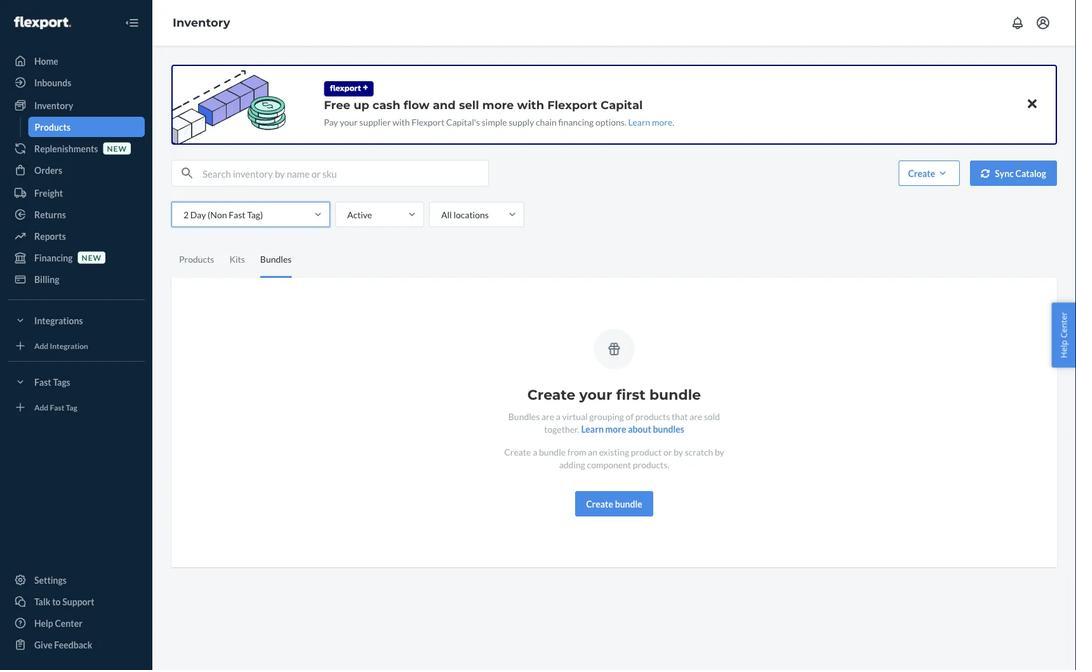 Task type: locate. For each thing, give the bounding box(es) containing it.
new down reports link at the top
[[82, 253, 102, 262]]

help center inside 'button'
[[1058, 312, 1070, 358]]

support
[[62, 597, 94, 607]]

learn
[[628, 117, 651, 127], [581, 424, 604, 435]]

1 vertical spatial bundle
[[539, 447, 566, 458]]

2 vertical spatial bundle
[[615, 499, 643, 510]]

free
[[324, 98, 350, 112]]

to
[[52, 597, 61, 607]]

new down products link
[[107, 144, 127, 153]]

2
[[184, 209, 189, 220]]

first
[[616, 386, 646, 404]]

1 vertical spatial your
[[580, 386, 612, 404]]

fast left tag
[[50, 403, 64, 412]]

flexport down flow
[[412, 117, 445, 127]]

your up grouping
[[580, 386, 612, 404]]

returns
[[34, 209, 66, 220]]

0 horizontal spatial bundle
[[539, 447, 566, 458]]

add down fast tags
[[34, 403, 48, 412]]

1 horizontal spatial bundles
[[509, 411, 540, 422]]

1 vertical spatial bundles
[[509, 411, 540, 422]]

create inside "button"
[[908, 168, 936, 179]]

tag
[[66, 403, 77, 412]]

0 vertical spatial add
[[34, 341, 48, 351]]

1 vertical spatial inventory link
[[8, 95, 145, 116]]

0 horizontal spatial flexport
[[412, 117, 445, 127]]

a left from
[[533, 447, 537, 458]]

2 horizontal spatial more
[[652, 117, 673, 127]]

active
[[347, 209, 372, 220]]

bundle
[[650, 386, 701, 404], [539, 447, 566, 458], [615, 499, 643, 510]]

1 horizontal spatial learn
[[628, 117, 651, 127]]

create for create
[[908, 168, 936, 179]]

0 vertical spatial with
[[517, 98, 544, 112]]

open notifications image
[[1010, 15, 1026, 30]]

products left kits
[[179, 254, 214, 265]]

2 horizontal spatial bundle
[[650, 386, 701, 404]]

1 vertical spatial fast
[[34, 377, 51, 388]]

0 horizontal spatial inventory
[[34, 100, 73, 111]]

that
[[672, 411, 688, 422]]

0 vertical spatial products
[[35, 122, 71, 132]]

by right or
[[674, 447, 683, 458]]

tags
[[53, 377, 70, 388]]

0 vertical spatial fast
[[229, 209, 245, 220]]

1 vertical spatial a
[[533, 447, 537, 458]]

grouping
[[590, 411, 624, 422]]

fast inside dropdown button
[[34, 377, 51, 388]]

2 vertical spatial more
[[606, 424, 626, 435]]

bundle up adding
[[539, 447, 566, 458]]

0 horizontal spatial products
[[35, 122, 71, 132]]

create for create your first bundle
[[528, 386, 576, 404]]

are
[[542, 411, 554, 422], [690, 411, 703, 422]]

bundles left virtual
[[509, 411, 540, 422]]

help center
[[1058, 312, 1070, 358], [34, 618, 83, 629]]

create bundle button
[[575, 492, 653, 517]]

more
[[482, 98, 514, 112], [652, 117, 673, 127], [606, 424, 626, 435]]

with up supply
[[517, 98, 544, 112]]

1 horizontal spatial by
[[715, 447, 724, 458]]

1 vertical spatial learn
[[581, 424, 604, 435]]

learn down capital
[[628, 117, 651, 127]]

0 vertical spatial inventory link
[[173, 16, 230, 30]]

create button
[[899, 161, 960, 186]]

0 horizontal spatial more
[[482, 98, 514, 112]]

1 vertical spatial products
[[179, 254, 214, 265]]

0 horizontal spatial inventory link
[[8, 95, 145, 116]]

0 horizontal spatial with
[[393, 117, 410, 127]]

help inside help center 'button'
[[1058, 340, 1070, 358]]

0 vertical spatial your
[[340, 117, 358, 127]]

0 horizontal spatial help
[[34, 618, 53, 629]]

returns link
[[8, 204, 145, 225]]

products
[[35, 122, 71, 132], [179, 254, 214, 265]]

an
[[588, 447, 598, 458]]

1 horizontal spatial products
[[179, 254, 214, 265]]

close image
[[1028, 96, 1037, 112]]

component
[[587, 459, 631, 470]]

your inside free up cash flow and sell more with flexport capital pay your supplier with flexport capital's simple supply chain financing options. learn more .
[[340, 117, 358, 127]]

fast tags
[[34, 377, 70, 388]]

0 horizontal spatial by
[[674, 447, 683, 458]]

products up replenishments
[[35, 122, 71, 132]]

0 vertical spatial bundle
[[650, 386, 701, 404]]

are up together.
[[542, 411, 554, 422]]

or
[[664, 447, 672, 458]]

fast left tags
[[34, 377, 51, 388]]

1 by from the left
[[674, 447, 683, 458]]

fast
[[229, 209, 245, 220], [34, 377, 51, 388], [50, 403, 64, 412]]

1 horizontal spatial a
[[556, 411, 561, 422]]

2 vertical spatial fast
[[50, 403, 64, 412]]

create inside button
[[586, 499, 613, 510]]

1 vertical spatial help
[[34, 618, 53, 629]]

0 vertical spatial new
[[107, 144, 127, 153]]

.
[[673, 117, 675, 127]]

add for add integration
[[34, 341, 48, 351]]

0 vertical spatial learn
[[628, 117, 651, 127]]

close navigation image
[[124, 15, 140, 30]]

by right scratch
[[715, 447, 724, 458]]

are left sold
[[690, 411, 703, 422]]

existing
[[599, 447, 629, 458]]

flexport logo image
[[14, 16, 71, 29]]

0 horizontal spatial a
[[533, 447, 537, 458]]

learn down grouping
[[581, 424, 604, 435]]

more up simple
[[482, 98, 514, 112]]

more down grouping
[[606, 424, 626, 435]]

by
[[674, 447, 683, 458], [715, 447, 724, 458]]

1 vertical spatial flexport
[[412, 117, 445, 127]]

bundles inside bundles are a virtual grouping of products that are sold together.
[[509, 411, 540, 422]]

0 horizontal spatial help center
[[34, 618, 83, 629]]

0 vertical spatial help
[[1058, 340, 1070, 358]]

fast left tag)
[[229, 209, 245, 220]]

0 vertical spatial bundles
[[260, 254, 292, 265]]

your
[[340, 117, 358, 127], [580, 386, 612, 404]]

0 vertical spatial center
[[1058, 312, 1070, 338]]

1 horizontal spatial more
[[606, 424, 626, 435]]

bundles
[[260, 254, 292, 265], [509, 411, 540, 422]]

capital
[[601, 98, 643, 112]]

all locations
[[441, 209, 489, 220]]

integrations button
[[8, 311, 145, 331]]

a
[[556, 411, 561, 422], [533, 447, 537, 458]]

0 horizontal spatial new
[[82, 253, 102, 262]]

with
[[517, 98, 544, 112], [393, 117, 410, 127]]

sync alt image
[[981, 169, 990, 178]]

1 vertical spatial new
[[82, 253, 102, 262]]

sync
[[995, 168, 1014, 179]]

day
[[190, 209, 206, 220]]

1 horizontal spatial help center
[[1058, 312, 1070, 358]]

0 horizontal spatial your
[[340, 117, 358, 127]]

and
[[433, 98, 456, 112]]

learn more link
[[628, 117, 673, 127]]

bundles right kits
[[260, 254, 292, 265]]

0 horizontal spatial bundles
[[260, 254, 292, 265]]

flexport up financing
[[548, 98, 598, 112]]

pay
[[324, 117, 338, 127]]

bundle down component
[[615, 499, 643, 510]]

1 horizontal spatial your
[[580, 386, 612, 404]]

1 add from the top
[[34, 341, 48, 351]]

home link
[[8, 51, 145, 71]]

bundles for bundles
[[260, 254, 292, 265]]

create for create a bundle from an existing product or by scratch by adding component products.
[[504, 447, 531, 458]]

virtual
[[562, 411, 588, 422]]

1 vertical spatial help center
[[34, 618, 83, 629]]

add
[[34, 341, 48, 351], [34, 403, 48, 412]]

1 horizontal spatial are
[[690, 411, 703, 422]]

products
[[636, 411, 670, 422]]

0 vertical spatial a
[[556, 411, 561, 422]]

create inside create a bundle from an existing product or by scratch by adding component products.
[[504, 447, 531, 458]]

0 vertical spatial help center
[[1058, 312, 1070, 358]]

1 horizontal spatial with
[[517, 98, 544, 112]]

1 vertical spatial add
[[34, 403, 48, 412]]

more right "options."
[[652, 117, 673, 127]]

with down cash
[[393, 117, 410, 127]]

1 vertical spatial inventory
[[34, 100, 73, 111]]

1 are from the left
[[542, 411, 554, 422]]

0 horizontal spatial are
[[542, 411, 554, 422]]

add inside 'link'
[[34, 403, 48, 412]]

locations
[[454, 209, 489, 220]]

learn more about bundles
[[581, 424, 684, 435]]

bundle up that on the right
[[650, 386, 701, 404]]

1 vertical spatial center
[[55, 618, 83, 629]]

new for replenishments
[[107, 144, 127, 153]]

2 add from the top
[[34, 403, 48, 412]]

about
[[628, 424, 651, 435]]

1 horizontal spatial flexport
[[548, 98, 598, 112]]

a up together.
[[556, 411, 561, 422]]

add left integration
[[34, 341, 48, 351]]

1 horizontal spatial help
[[1058, 340, 1070, 358]]

tag)
[[247, 209, 263, 220]]

reports
[[34, 231, 66, 242]]

0 horizontal spatial learn
[[581, 424, 604, 435]]

1 horizontal spatial inventory link
[[173, 16, 230, 30]]

1 horizontal spatial center
[[1058, 312, 1070, 338]]

kits
[[230, 254, 245, 265]]

help inside help center link
[[34, 618, 53, 629]]

1 horizontal spatial new
[[107, 144, 127, 153]]

1 horizontal spatial inventory
[[173, 16, 230, 30]]

your right pay
[[340, 117, 358, 127]]

1 horizontal spatial bundle
[[615, 499, 643, 510]]

replenishments
[[34, 143, 98, 154]]

products link
[[28, 117, 145, 137]]

inventory inside "link"
[[34, 100, 73, 111]]

1 vertical spatial more
[[652, 117, 673, 127]]



Task type: describe. For each thing, give the bounding box(es) containing it.
center inside 'button'
[[1058, 312, 1070, 338]]

sync catalog button
[[971, 161, 1057, 186]]

learn more about bundles button
[[581, 423, 684, 436]]

talk to support button
[[8, 592, 145, 612]]

add for add fast tag
[[34, 403, 48, 412]]

create for create bundle
[[586, 499, 613, 510]]

a inside create a bundle from an existing product or by scratch by adding component products.
[[533, 447, 537, 458]]

create your first bundle
[[528, 386, 701, 404]]

catalog
[[1016, 168, 1047, 179]]

all
[[441, 209, 452, 220]]

give feedback button
[[8, 635, 145, 655]]

learn inside free up cash flow and sell more with flexport capital pay your supplier with flexport capital's simple supply chain financing options. learn more .
[[628, 117, 651, 127]]

inbounds link
[[8, 72, 145, 93]]

of
[[626, 411, 634, 422]]

2 are from the left
[[690, 411, 703, 422]]

0 horizontal spatial center
[[55, 618, 83, 629]]

integrations
[[34, 315, 83, 326]]

add fast tag
[[34, 403, 77, 412]]

(non
[[208, 209, 227, 220]]

bundle inside button
[[615, 499, 643, 510]]

inbounds
[[34, 77, 71, 88]]

0 vertical spatial more
[[482, 98, 514, 112]]

2 day (non fast tag)
[[184, 209, 263, 220]]

integration
[[50, 341, 88, 351]]

sold
[[704, 411, 720, 422]]

talk to support
[[34, 597, 94, 607]]

cash
[[373, 98, 400, 112]]

settings link
[[8, 570, 145, 591]]

add integration
[[34, 341, 88, 351]]

new for financing
[[82, 253, 102, 262]]

learn inside learn more about bundles button
[[581, 424, 604, 435]]

home
[[34, 56, 58, 66]]

up
[[354, 98, 369, 112]]

chain
[[536, 117, 557, 127]]

a inside bundles are a virtual grouping of products that are sold together.
[[556, 411, 561, 422]]

financing
[[34, 252, 73, 263]]

0 vertical spatial flexport
[[548, 98, 598, 112]]

billing link
[[8, 269, 145, 290]]

adding
[[559, 459, 585, 470]]

give feedback
[[34, 640, 92, 651]]

1 vertical spatial with
[[393, 117, 410, 127]]

settings
[[34, 575, 67, 586]]

sell
[[459, 98, 479, 112]]

free up cash flow and sell more with flexport capital pay your supplier with flexport capital's simple supply chain financing options. learn more .
[[324, 98, 675, 127]]

create bundle link
[[575, 492, 653, 517]]

freight
[[34, 188, 63, 198]]

together.
[[544, 424, 580, 435]]

add fast tag link
[[8, 398, 145, 418]]

reports link
[[8, 226, 145, 246]]

2 by from the left
[[715, 447, 724, 458]]

add integration link
[[8, 336, 145, 356]]

financing
[[559, 117, 594, 127]]

0 vertical spatial inventory
[[173, 16, 230, 30]]

from
[[568, 447, 586, 458]]

more inside button
[[606, 424, 626, 435]]

products.
[[633, 459, 670, 470]]

sync catalog
[[995, 168, 1047, 179]]

billing
[[34, 274, 59, 285]]

help center link
[[8, 613, 145, 634]]

flow
[[404, 98, 430, 112]]

supply
[[509, 117, 534, 127]]

create bundle
[[586, 499, 643, 510]]

fast inside 'link'
[[50, 403, 64, 412]]

create a bundle from an existing product or by scratch by adding component products.
[[504, 447, 724, 470]]

scratch
[[685, 447, 713, 458]]

orders
[[34, 165, 62, 176]]

bundles are a virtual grouping of products that are sold together.
[[509, 411, 720, 435]]

orders link
[[8, 160, 145, 180]]

fast tags button
[[8, 372, 145, 392]]

bundles
[[653, 424, 684, 435]]

options.
[[596, 117, 627, 127]]

bundles for bundles are a virtual grouping of products that are sold together.
[[509, 411, 540, 422]]

product
[[631, 447, 662, 458]]

feedback
[[54, 640, 92, 651]]

bundle inside create a bundle from an existing product or by scratch by adding component products.
[[539, 447, 566, 458]]

open account menu image
[[1036, 15, 1051, 30]]

capital's
[[446, 117, 480, 127]]

give
[[34, 640, 52, 651]]

Search inventory by name or sku text field
[[203, 161, 488, 186]]

supplier
[[360, 117, 391, 127]]

help center button
[[1052, 303, 1076, 368]]

simple
[[482, 117, 507, 127]]

talk
[[34, 597, 50, 607]]



Task type: vqa. For each thing, say whether or not it's contained in the screenshot.
THE BUNDLE inside the CREATE BUNDLE button
yes



